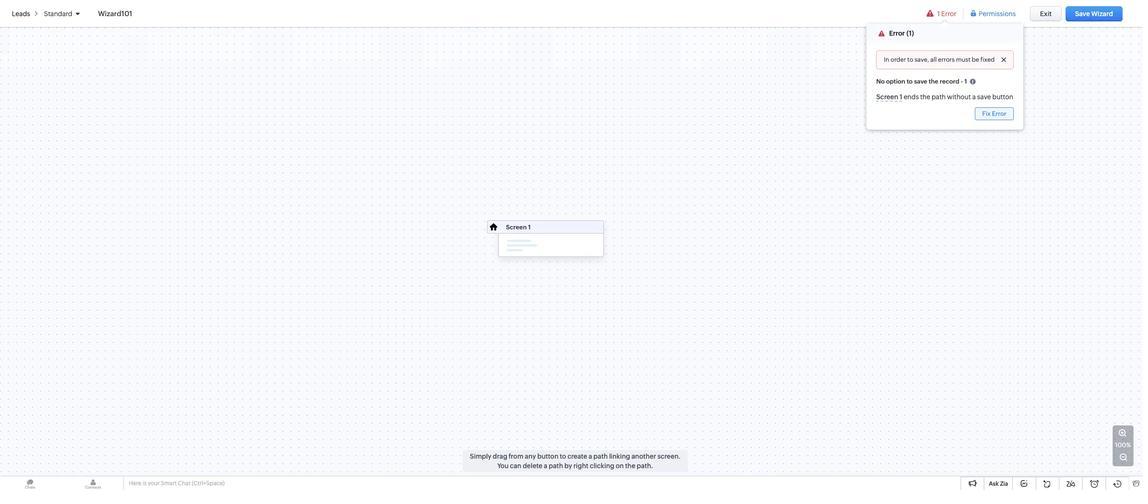 Task type: vqa. For each thing, say whether or not it's contained in the screenshot.
Search "text box" at the top of the page
no



Task type: locate. For each thing, give the bounding box(es) containing it.
modules and fields link
[[23, 151, 82, 161]]

path down record
[[932, 93, 946, 101]]

record
[[940, 78, 960, 85]]

on
[[616, 462, 624, 470]]

to for save
[[907, 78, 913, 85]]

fields
[[64, 152, 82, 160]]

canvas link
[[23, 214, 45, 223]]

0 vertical spatial save
[[914, 78, 928, 85]]

customize home page link
[[23, 229, 93, 239]]

a
[[973, 93, 976, 101], [589, 453, 592, 461], [544, 462, 548, 470]]

smart
[[161, 481, 177, 487]]

error for 1 error
[[942, 10, 957, 17]]

save up the ends
[[914, 78, 928, 85]]

fixed
[[981, 56, 995, 63]]

standard
[[44, 10, 72, 18]]

1 horizontal spatial a
[[589, 453, 592, 461]]

save
[[914, 78, 928, 85], [978, 93, 991, 101]]

setup
[[10, 18, 36, 29]]

1 horizontal spatial error
[[942, 10, 957, 17]]

templates link
[[23, 198, 55, 208]]

exit
[[1040, 10, 1052, 17]]

translations link
[[23, 245, 60, 255]]

the right on
[[625, 462, 636, 470]]

0 horizontal spatial a
[[544, 462, 548, 470]]

1 vertical spatial error
[[889, 29, 905, 37]]

from
[[509, 453, 524, 461]]

delete
[[523, 462, 543, 470]]

0 vertical spatial to
[[908, 56, 914, 63]]

1 horizontal spatial screen
[[877, 93, 899, 101]]

path up clicking
[[594, 453, 608, 461]]

to right option
[[907, 78, 913, 85]]

clicking
[[590, 462, 615, 470]]

path
[[932, 93, 946, 101], [594, 453, 608, 461], [549, 462, 563, 470]]

and
[[51, 152, 62, 160]]

chats image
[[0, 477, 60, 490]]

100 %
[[1116, 442, 1132, 449]]

1
[[938, 10, 940, 17], [965, 78, 967, 85], [900, 93, 903, 101], [528, 224, 531, 231]]

no
[[877, 78, 885, 85]]

permissions
[[979, 10, 1016, 17]]

2 vertical spatial a
[[544, 462, 548, 470]]

1 horizontal spatial path
[[594, 453, 608, 461]]

path left by
[[549, 462, 563, 470]]

screen
[[877, 93, 899, 101], [506, 224, 527, 231]]

customize
[[23, 230, 56, 238]]

wizard
[[1092, 10, 1114, 17]]

you
[[497, 462, 509, 470]]

error left (1)
[[889, 29, 905, 37]]

button up 'fix error' button
[[993, 93, 1014, 101]]

error right fix at the right of page
[[992, 110, 1007, 117]]

0 vertical spatial screen
[[877, 93, 899, 101]]

screen.
[[658, 453, 681, 461]]

the right the ends
[[921, 93, 931, 101]]

2 horizontal spatial a
[[973, 93, 976, 101]]

error
[[942, 10, 957, 17], [889, 29, 905, 37], [992, 110, 1007, 117]]

save up fix at the right of page
[[978, 93, 991, 101]]

screen 1 ends the path without a save button
[[877, 93, 1014, 101]]

1 vertical spatial a
[[589, 453, 592, 461]]

0 vertical spatial path
[[932, 93, 946, 101]]

1 error
[[938, 10, 957, 17]]

0 horizontal spatial screen
[[506, 224, 527, 231]]

error inside button
[[992, 110, 1007, 117]]

errors
[[938, 56, 955, 63]]

0 vertical spatial error
[[942, 10, 957, 17]]

to
[[908, 56, 914, 63], [907, 78, 913, 85], [560, 453, 566, 461]]

all
[[931, 56, 937, 63]]

1 vertical spatial screen
[[506, 224, 527, 231]]

customization
[[16, 136, 62, 143]]

error (1)
[[889, 29, 914, 37]]

2 vertical spatial error
[[992, 110, 1007, 117]]

is
[[143, 481, 147, 487]]

a right create
[[589, 453, 592, 461]]

zia
[[1000, 481, 1009, 488]]

be
[[972, 56, 980, 63]]

customization region
[[0, 148, 124, 258]]

here
[[129, 481, 141, 487]]

2 horizontal spatial error
[[992, 110, 1007, 117]]

fix
[[983, 110, 991, 117]]

1 vertical spatial path
[[594, 453, 608, 461]]

modules
[[23, 152, 49, 160]]

0 vertical spatial button
[[993, 93, 1014, 101]]

in
[[884, 56, 890, 63]]

1 vertical spatial button
[[538, 453, 559, 461]]

canvas
[[23, 215, 45, 222]]

error up errors
[[942, 10, 957, 17]]

any
[[525, 453, 536, 461]]

0 horizontal spatial error
[[889, 29, 905, 37]]

2 vertical spatial to
[[560, 453, 566, 461]]

1 vertical spatial to
[[907, 78, 913, 85]]

2 vertical spatial the
[[625, 462, 636, 470]]

0 horizontal spatial path
[[549, 462, 563, 470]]

modules and fields
[[23, 152, 82, 160]]

the left record
[[929, 78, 939, 85]]

to for save,
[[908, 56, 914, 63]]

a right delete
[[544, 462, 548, 470]]

the inside simply drag from any button to create a path linking another screen. you can delete a path by right clicking on the path.
[[625, 462, 636, 470]]

pipelines link
[[23, 182, 51, 192]]

templates
[[23, 199, 55, 207]]

button
[[993, 93, 1014, 101], [538, 453, 559, 461]]

(ctrl+space)
[[192, 481, 225, 487]]

right
[[574, 462, 589, 470]]

the
[[929, 78, 939, 85], [921, 93, 931, 101], [625, 462, 636, 470]]

screen 1
[[506, 224, 531, 231]]

1 horizontal spatial save
[[978, 93, 991, 101]]

a right without
[[973, 93, 976, 101]]

leads
[[12, 10, 30, 17]]

to up by
[[560, 453, 566, 461]]

to left save,
[[908, 56, 914, 63]]

button right any at the left of the page
[[538, 453, 559, 461]]

here is your smart chat (ctrl+space)
[[129, 481, 225, 487]]

2 horizontal spatial path
[[932, 93, 946, 101]]

0 horizontal spatial button
[[538, 453, 559, 461]]

wizards link
[[23, 167, 48, 176]]

1 horizontal spatial button
[[993, 93, 1014, 101]]



Task type: describe. For each thing, give the bounding box(es) containing it.
100
[[1116, 442, 1127, 449]]

contacts image
[[63, 477, 123, 490]]

path.
[[637, 462, 653, 470]]

screen for screen 1 ends the path without a save button
[[877, 93, 899, 101]]

Enter a wizard name text field
[[97, 7, 238, 19]]

customize home page
[[23, 230, 93, 238]]

linking
[[609, 453, 630, 461]]

by
[[565, 462, 572, 470]]

page
[[77, 230, 93, 238]]

error for fix error
[[992, 110, 1007, 117]]

1 vertical spatial the
[[921, 93, 931, 101]]

0 vertical spatial the
[[929, 78, 939, 85]]

no option to save the record - 1
[[877, 78, 967, 85]]

translations
[[23, 246, 60, 254]]

wizards
[[23, 168, 48, 175]]

2 vertical spatial path
[[549, 462, 563, 470]]

ask
[[989, 481, 999, 488]]

in order to save, all errors must be fixed
[[884, 56, 995, 63]]

chat
[[178, 481, 191, 487]]

button inside simply drag from any button to create a path linking another screen. you can delete a path by right clicking on the path.
[[538, 453, 559, 461]]

exit button
[[1031, 6, 1062, 21]]

your
[[148, 481, 160, 487]]

create
[[568, 453, 587, 461]]

without
[[948, 93, 971, 101]]

simply
[[470, 453, 492, 461]]

(1)
[[907, 29, 914, 37]]

%
[[1127, 442, 1132, 449]]

pipelines
[[23, 183, 51, 191]]

order
[[891, 56, 906, 63]]

fix error button
[[975, 107, 1014, 120]]

ask zia
[[989, 481, 1009, 488]]

save wizard button
[[1066, 6, 1123, 21]]

simply drag from any button to create a path linking another screen. you can delete a path by right clicking on the path.
[[470, 453, 681, 470]]

drag
[[493, 453, 508, 461]]

another
[[632, 453, 656, 461]]

customization button
[[0, 130, 124, 148]]

to inside simply drag from any button to create a path linking another screen. you can delete a path by right clicking on the path.
[[560, 453, 566, 461]]

save wizard
[[1076, 10, 1114, 17]]

screen for screen 1
[[506, 224, 527, 231]]

Standard field
[[41, 9, 85, 18]]

0 vertical spatial a
[[973, 93, 976, 101]]

-
[[961, 78, 963, 85]]

fix error
[[983, 110, 1007, 117]]

save,
[[915, 56, 929, 63]]

1 vertical spatial save
[[978, 93, 991, 101]]

option
[[886, 78, 906, 85]]

0 horizontal spatial save
[[914, 78, 928, 85]]

ends
[[904, 93, 919, 101]]

must
[[956, 56, 971, 63]]

can
[[510, 462, 522, 470]]

save
[[1076, 10, 1090, 17]]

home
[[57, 230, 76, 238]]



